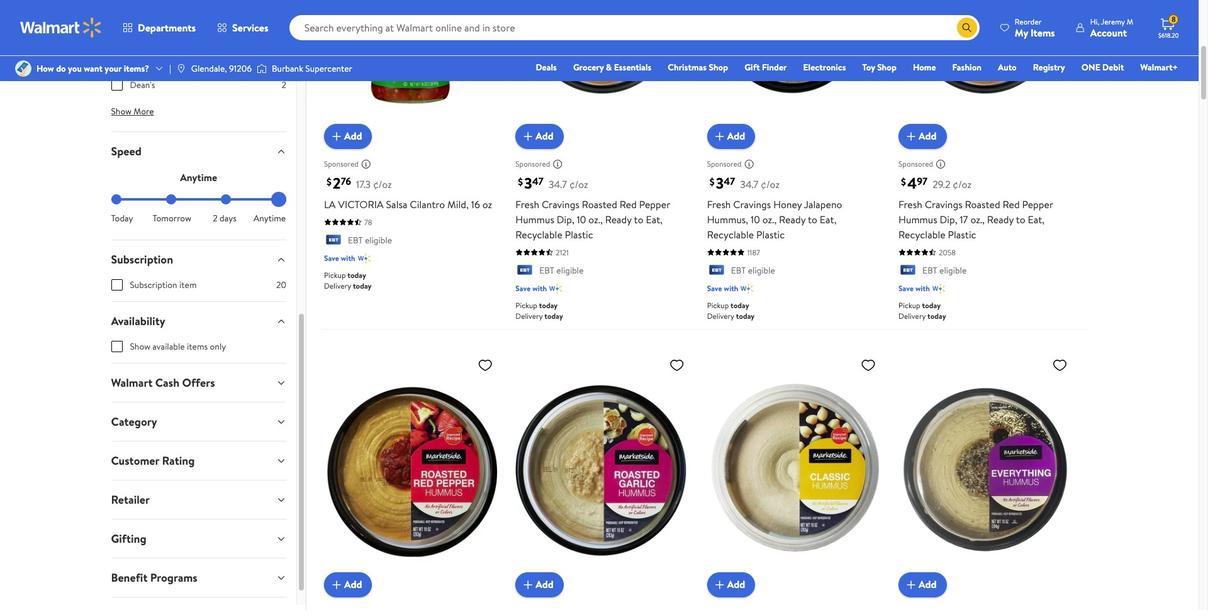 Task type: locate. For each thing, give the bounding box(es) containing it.
1 horizontal spatial dip,
[[940, 213, 958, 226]]

2 inside the how fast do you want your order? option group
[[213, 212, 218, 225]]

pickup today delivery today for $ 3 47 34.7 ¢/oz fresh cravings roasted red pepper hummus dip, 10 oz., ready to eat, recyclable plastic
[[516, 300, 563, 322]]

walmart plus image
[[358, 252, 371, 265], [741, 283, 754, 295]]

2 roasted from the left
[[965, 197, 1001, 211]]

None range field
[[111, 198, 286, 201]]

 image for glendale, 91206
[[176, 64, 186, 74]]

items
[[1031, 25, 1056, 39]]

ad disclaimer and feedback for ingridsponsoredproducts image up 17.3
[[361, 159, 371, 169]]

1 horizontal spatial recyclable
[[707, 228, 754, 242]]

fresh up hummus,
[[707, 197, 731, 211]]

2 walmart plus image from the left
[[933, 283, 946, 295]]

cravings up hummus,
[[734, 197, 771, 211]]

10
[[577, 213, 586, 226], [751, 213, 760, 226]]

ad disclaimer and feedback for ingridsponsoredproducts image for 3
[[553, 159, 563, 169]]

ebt eligible down the 2121
[[540, 264, 584, 277]]

2 horizontal spatial plastic
[[948, 228, 977, 242]]

¢/oz inside $ 2 76 17.3 ¢/oz la victoria salsa cilantro mild, 16 oz
[[373, 177, 392, 191]]

2 shop from the left
[[878, 61, 897, 74]]

1 horizontal spatial ebt image
[[516, 265, 535, 278]]

3 for $ 3 47 34.7 ¢/oz fresh cravings honey jalapeno hummus, 10 oz., ready to eat, recyclable plastic
[[716, 172, 724, 194]]

1 horizontal spatial shop
[[878, 61, 897, 74]]

1 horizontal spatial 10
[[751, 213, 760, 226]]

1 to from the left
[[634, 213, 644, 226]]

show available items only
[[130, 341, 226, 353]]

1 horizontal spatial 34.7
[[741, 177, 759, 191]]

cravings down 29.2 on the right of page
[[925, 197, 963, 211]]

34.7 for $ 3 47 34.7 ¢/oz fresh cravings honey jalapeno hummus, 10 oz., ready to eat, recyclable plastic
[[741, 177, 759, 191]]

my
[[1015, 25, 1029, 39]]

2 left days
[[213, 212, 218, 225]]

show right the show available items only option
[[130, 341, 150, 353]]

shop right christmas
[[709, 61, 728, 74]]

¢/oz inside $ 3 47 34.7 ¢/oz fresh cravings honey jalapeno hummus, 10 oz., ready to eat, recyclable plastic
[[761, 177, 780, 191]]

3 sponsored from the left
[[707, 159, 742, 169]]

 image
[[15, 60, 31, 77], [176, 64, 186, 74]]

0 horizontal spatial walmart plus image
[[358, 252, 371, 265]]

honey
[[774, 197, 802, 211]]

walmart plus image for 4
[[933, 283, 946, 295]]

anytime down anytime option
[[254, 212, 286, 225]]

0 horizontal spatial walmart plus image
[[550, 283, 562, 295]]

to
[[634, 213, 644, 226], [808, 213, 818, 226], [1016, 213, 1026, 226]]

eat, inside $ 4 97 29.2 ¢/oz fresh cravings roasted red pepper hummus dip, 17 oz., ready to eat, recyclable plastic
[[1028, 213, 1045, 226]]

1 horizontal spatial eat,
[[820, 213, 837, 226]]

items?
[[124, 62, 149, 75]]

2 plastic from the left
[[757, 228, 785, 242]]

pickup for $ 3 47 34.7 ¢/oz fresh cravings honey jalapeno hummus, 10 oz., ready to eat, recyclable plastic
[[707, 300, 729, 311]]

sponsored for $ 4 97 29.2 ¢/oz fresh cravings roasted red pepper hummus dip, 17 oz., ready to eat, recyclable plastic
[[899, 159, 934, 169]]

1 horizontal spatial to
[[808, 213, 818, 226]]

2 horizontal spatial ad disclaimer and feedback for ingridsponsoredproducts image
[[936, 159, 946, 169]]

$ inside $ 2 76 17.3 ¢/oz la victoria salsa cilantro mild, 16 oz
[[327, 175, 332, 189]]

plastic inside $ 3 47 34.7 ¢/oz fresh cravings roasted red pepper hummus dip, 10 oz., ready to eat, recyclable plastic
[[565, 228, 594, 242]]

0 horizontal spatial shop
[[709, 61, 728, 74]]

anytime
[[180, 171, 217, 184], [254, 212, 286, 225]]

0 horizontal spatial dip,
[[557, 213, 575, 226]]

 image for how do you want your items?
[[15, 60, 31, 77]]

1 horizontal spatial pepper
[[1023, 197, 1054, 211]]

1 horizontal spatial 47
[[724, 174, 736, 188]]

None checkbox
[[111, 280, 122, 291]]

fresh inside $ 4 97 29.2 ¢/oz fresh cravings roasted red pepper hummus dip, 17 oz., ready to eat, recyclable plastic
[[899, 197, 923, 211]]

recyclable up the 2058
[[899, 228, 946, 242]]

show left "more"
[[111, 105, 132, 118]]

8 $618.20
[[1159, 14, 1180, 40]]

cravings for $ 4 97 29.2 ¢/oz fresh cravings roasted red pepper hummus dip, 17 oz., ready to eat, recyclable plastic
[[925, 197, 963, 211]]

save with for $ 4 97 29.2 ¢/oz fresh cravings roasted red pepper hummus dip, 17 oz., ready to eat, recyclable plastic
[[899, 283, 930, 294]]

red inside $ 4 97 29.2 ¢/oz fresh cravings roasted red pepper hummus dip, 17 oz., ready to eat, recyclable plastic
[[1003, 197, 1020, 211]]

2 sponsored from the left
[[516, 159, 550, 169]]

la
[[324, 197, 336, 211]]

1 sponsored from the left
[[324, 159, 359, 169]]

1 roasted from the left
[[582, 197, 618, 211]]

none radio inside the how fast do you want your order? option group
[[221, 195, 231, 205]]

0 horizontal spatial ready
[[605, 213, 632, 226]]

0 horizontal spatial 47
[[532, 174, 544, 188]]

ebt eligible
[[348, 234, 392, 247], [540, 264, 584, 277], [731, 264, 776, 277], [923, 264, 967, 277]]

dip, inside $ 3 47 34.7 ¢/oz fresh cravings roasted red pepper hummus dip, 10 oz., ready to eat, recyclable plastic
[[557, 213, 575, 226]]

ebt image
[[324, 235, 343, 247], [516, 265, 535, 278]]

ready inside $ 3 47 34.7 ¢/oz fresh cravings roasted red pepper hummus dip, 10 oz., ready to eat, recyclable plastic
[[605, 213, 632, 226]]

$ for $ 3 47 34.7 ¢/oz fresh cravings honey jalapeno hummus, 10 oz., ready to eat, recyclable plastic
[[710, 175, 715, 189]]

1 horizontal spatial red
[[1003, 197, 1020, 211]]

shop
[[709, 61, 728, 74], [878, 61, 897, 74]]

plastic up 1187
[[757, 228, 785, 242]]

¢/oz inside $ 4 97 29.2 ¢/oz fresh cravings roasted red pepper hummus dip, 17 oz., ready to eat, recyclable plastic
[[953, 177, 972, 191]]

subscription button
[[101, 240, 296, 279]]

2 hummus from the left
[[899, 213, 938, 226]]

to inside $ 3 47 34.7 ¢/oz fresh cravings roasted red pepper hummus dip, 10 oz., ready to eat, recyclable plastic
[[634, 213, 644, 226]]

hummus inside $ 3 47 34.7 ¢/oz fresh cravings roasted red pepper hummus dip, 10 oz., ready to eat, recyclable plastic
[[516, 213, 555, 226]]

roasted inside $ 4 97 29.2 ¢/oz fresh cravings roasted red pepper hummus dip, 17 oz., ready to eat, recyclable plastic
[[965, 197, 1001, 211]]

3 $ from the left
[[710, 175, 715, 189]]

retailer button
[[101, 481, 296, 519]]

show for show available items only
[[130, 341, 150, 353]]

2 10 from the left
[[751, 213, 760, 226]]

47 for $ 3 47 34.7 ¢/oz fresh cravings roasted red pepper hummus dip, 10 oz., ready to eat, recyclable plastic
[[532, 174, 544, 188]]

¢/oz for $ 3 47 34.7 ¢/oz fresh cravings honey jalapeno hummus, 10 oz., ready to eat, recyclable plastic
[[761, 177, 780, 191]]

add to cart image for marketside gluten-free roasted red pepper hummus 10 oz, ready to eat, resealable cup image
[[329, 578, 344, 593]]

eat, inside $ 3 47 34.7 ¢/oz fresh cravings roasted red pepper hummus dip, 10 oz., ready to eat, recyclable plastic
[[646, 213, 663, 226]]

$618.20
[[1159, 31, 1180, 40]]

eat, for 4
[[1028, 213, 1045, 226]]

speed button
[[101, 132, 296, 171]]

fresh for $ 3 47 34.7 ¢/oz fresh cravings honey jalapeno hummus, 10 oz., ready to eat, recyclable plastic
[[707, 197, 731, 211]]

customer rating tab
[[101, 442, 296, 480]]

¢/oz
[[373, 177, 392, 191], [570, 177, 588, 191], [761, 177, 780, 191], [953, 177, 972, 191]]

0 vertical spatial show
[[111, 105, 132, 118]]

hummus inside $ 4 97 29.2 ¢/oz fresh cravings roasted red pepper hummus dip, 17 oz., ready to eat, recyclable plastic
[[899, 213, 938, 226]]

registry link
[[1028, 60, 1071, 74]]

$ inside $ 3 47 34.7 ¢/oz fresh cravings roasted red pepper hummus dip, 10 oz., ready to eat, recyclable plastic
[[518, 175, 523, 189]]

services
[[232, 21, 269, 35]]

4 ¢/oz from the left
[[953, 177, 972, 191]]

recyclable inside $ 3 47 34.7 ¢/oz fresh cravings roasted red pepper hummus dip, 10 oz., ready to eat, recyclable plastic
[[516, 228, 563, 242]]

walmart plus image down the 2058
[[933, 283, 946, 295]]

0 vertical spatial subscription
[[111, 252, 173, 268]]

2 47 from the left
[[724, 174, 736, 188]]

34.7 inside $ 3 47 34.7 ¢/oz fresh cravings honey jalapeno hummus, 10 oz., ready to eat, recyclable plastic
[[741, 177, 759, 191]]

1 ebt image from the left
[[707, 265, 726, 278]]

plastic down 17 at the top right
[[948, 228, 977, 242]]

fresh inside $ 3 47 34.7 ¢/oz fresh cravings honey jalapeno hummus, 10 oz., ready to eat, recyclable plastic
[[707, 197, 731, 211]]

1 cravings from the left
[[542, 197, 580, 211]]

oz
[[483, 197, 492, 211]]

customer rating
[[111, 453, 195, 469]]

1 horizontal spatial walmart plus image
[[933, 283, 946, 295]]

1 horizontal spatial hummus
[[899, 213, 938, 226]]

3 inside $ 3 47 34.7 ¢/oz fresh cravings honey jalapeno hummus, 10 oz., ready to eat, recyclable plastic
[[716, 172, 724, 194]]

1 47 from the left
[[532, 174, 544, 188]]

ebt image for 3
[[516, 265, 535, 278]]

0 horizontal spatial ad disclaimer and feedback for ingridsponsoredproducts image
[[361, 159, 371, 169]]

marketside gluten-free roasted garlic hummus 10 oz, ready to eat, resealable cup image
[[516, 353, 690, 588]]

pickup today delivery today for $ 4 97 29.2 ¢/oz fresh cravings roasted red pepper hummus dip, 17 oz., ready to eat, recyclable plastic
[[899, 300, 947, 322]]

add to cart image
[[712, 129, 728, 144], [329, 578, 344, 593], [521, 578, 536, 593], [904, 578, 919, 593]]

cravings
[[542, 197, 580, 211], [734, 197, 771, 211], [925, 197, 963, 211]]

subscription item
[[130, 279, 197, 291]]

0 horizontal spatial cravings
[[542, 197, 580, 211]]

auto
[[998, 61, 1017, 74]]

3 for $ 3 47 34.7 ¢/oz fresh cravings roasted red pepper hummus dip, 10 oz., ready to eat, recyclable plastic
[[525, 172, 532, 194]]

recyclable down hummus,
[[707, 228, 754, 242]]

1 ad disclaimer and feedback for ingridsponsoredproducts image from the left
[[361, 159, 371, 169]]

76
[[341, 174, 351, 188]]

2 ebt image from the left
[[899, 265, 918, 278]]

eligible down 1187
[[748, 264, 776, 277]]

1 10 from the left
[[577, 213, 586, 226]]

subscription inside dropdown button
[[111, 252, 173, 268]]

1 vertical spatial show
[[130, 341, 150, 353]]

1 horizontal spatial ad disclaimer and feedback for ingridsponsoredproducts image
[[553, 159, 563, 169]]

0 vertical spatial anytime
[[180, 171, 217, 184]]

subscription
[[111, 252, 173, 268], [130, 279, 177, 291]]

category button
[[101, 403, 296, 441]]

fresh right the oz
[[516, 197, 540, 211]]

4 sponsored from the left
[[899, 159, 934, 169]]

1 vertical spatial ebt image
[[516, 265, 535, 278]]

plastic up the 2121
[[565, 228, 594, 242]]

only
[[210, 341, 226, 353]]

one
[[1082, 61, 1101, 74]]

walmart+ link
[[1135, 60, 1184, 74]]

$ inside $ 4 97 29.2 ¢/oz fresh cravings roasted red pepper hummus dip, 17 oz., ready to eat, recyclable plastic
[[902, 175, 907, 189]]

1 hummus from the left
[[516, 213, 555, 226]]

2 red from the left
[[1003, 197, 1020, 211]]

eligible for $ 2 76 17.3 ¢/oz la victoria salsa cilantro mild, 16 oz
[[365, 234, 392, 247]]

2 horizontal spatial to
[[1016, 213, 1026, 226]]

1 shop from the left
[[709, 61, 728, 74]]

1 dip, from the left
[[557, 213, 575, 226]]

2 horizontal spatial ready
[[988, 213, 1014, 226]]

1 horizontal spatial ready
[[779, 213, 806, 226]]

2 horizontal spatial oz.,
[[971, 213, 985, 226]]

auto link
[[993, 60, 1023, 74]]

47 inside $ 3 47 34.7 ¢/oz fresh cravings roasted red pepper hummus dip, 10 oz., ready to eat, recyclable plastic
[[532, 174, 544, 188]]

1 red from the left
[[620, 197, 637, 211]]

deals
[[536, 61, 557, 74]]

eligible down the 2058
[[940, 264, 967, 277]]

walmart plus image for 3
[[550, 283, 562, 295]]

walmart image
[[20, 18, 102, 38]]

walmart cash offers tab
[[101, 364, 296, 402]]

ready inside $ 3 47 34.7 ¢/oz fresh cravings honey jalapeno hummus, 10 oz., ready to eat, recyclable plastic
[[779, 213, 806, 226]]

shop right 'toy'
[[878, 61, 897, 74]]

 image
[[257, 62, 267, 75]]

roasted inside $ 3 47 34.7 ¢/oz fresh cravings roasted red pepper hummus dip, 10 oz., ready to eat, recyclable plastic
[[582, 197, 618, 211]]

christmas shop link
[[663, 60, 734, 74]]

roasted for 4
[[965, 197, 1001, 211]]

2 $ from the left
[[518, 175, 523, 189]]

None checkbox
[[111, 79, 122, 91]]

2 34.7 from the left
[[741, 177, 759, 191]]

roasted
[[582, 197, 618, 211], [965, 197, 1001, 211]]

pickup for $ 2 76 17.3 ¢/oz la victoria salsa cilantro mild, 16 oz
[[324, 270, 346, 281]]

$ for $ 3 47 34.7 ¢/oz fresh cravings roasted red pepper hummus dip, 10 oz., ready to eat, recyclable plastic
[[518, 175, 523, 189]]

1 plastic from the left
[[565, 228, 594, 242]]

burbank
[[272, 62, 303, 75]]

2 fresh from the left
[[707, 197, 731, 211]]

ebt eligible down the 2058
[[923, 264, 967, 277]]

0 horizontal spatial ebt image
[[707, 265, 726, 278]]

cravings for $ 3 47 34.7 ¢/oz fresh cravings honey jalapeno hummus, 10 oz., ready to eat, recyclable plastic
[[734, 197, 771, 211]]

add to cart image for 4
[[904, 129, 919, 144]]

1 recyclable from the left
[[516, 228, 563, 242]]

hummus for 3
[[516, 213, 555, 226]]

recyclable inside $ 4 97 29.2 ¢/oz fresh cravings roasted red pepper hummus dip, 17 oz., ready to eat, recyclable plastic
[[899, 228, 946, 242]]

today
[[111, 212, 133, 225]]

0 horizontal spatial 2
[[213, 212, 218, 225]]

dip, for 4
[[940, 213, 958, 226]]

0 horizontal spatial plastic
[[565, 228, 594, 242]]

1 walmart plus image from the left
[[550, 283, 562, 295]]

1 vertical spatial 2
[[333, 172, 341, 194]]

2 horizontal spatial fresh
[[899, 197, 923, 211]]

¢/oz for $ 4 97 29.2 ¢/oz fresh cravings roasted red pepper hummus dip, 17 oz., ready to eat, recyclable plastic
[[953, 177, 972, 191]]

2 to from the left
[[808, 213, 818, 226]]

search icon image
[[962, 23, 973, 33]]

0 horizontal spatial 3
[[525, 172, 532, 194]]

burbank supercenter
[[272, 62, 353, 75]]

1 $ from the left
[[327, 175, 332, 189]]

1 horizontal spatial roasted
[[965, 197, 1001, 211]]

walmart plus image down the 78
[[358, 252, 371, 265]]

¢/oz inside $ 3 47 34.7 ¢/oz fresh cravings roasted red pepper hummus dip, 10 oz., ready to eat, recyclable plastic
[[570, 177, 588, 191]]

2 recyclable from the left
[[707, 228, 754, 242]]

pepper inside $ 4 97 29.2 ¢/oz fresh cravings roasted red pepper hummus dip, 17 oz., ready to eat, recyclable plastic
[[1023, 197, 1054, 211]]

recyclable inside $ 3 47 34.7 ¢/oz fresh cravings honey jalapeno hummus, 10 oz., ready to eat, recyclable plastic
[[707, 228, 754, 242]]

0 horizontal spatial  image
[[15, 60, 31, 77]]

1 pepper from the left
[[639, 197, 670, 211]]

ebt eligible for $ 3 47 34.7 ¢/oz fresh cravings roasted red pepper hummus dip, 10 oz., ready to eat, recyclable plastic
[[540, 264, 584, 277]]

0 horizontal spatial oz.,
[[589, 213, 603, 226]]

ad disclaimer and feedback for ingridsponsoredproducts image
[[745, 159, 755, 169]]

dip, inside $ 4 97 29.2 ¢/oz fresh cravings roasted red pepper hummus dip, 17 oz., ready to eat, recyclable plastic
[[940, 213, 958, 226]]

eligible for $ 3 47 34.7 ¢/oz fresh cravings roasted red pepper hummus dip, 10 oz., ready to eat, recyclable plastic
[[557, 264, 584, 277]]

1 horizontal spatial walmart plus image
[[741, 283, 754, 295]]

47
[[532, 174, 544, 188], [724, 174, 736, 188]]

3 ready from the left
[[988, 213, 1014, 226]]

1 eat, from the left
[[646, 213, 663, 226]]

4 $ from the left
[[902, 175, 907, 189]]

benefit programs button
[[101, 559, 296, 597]]

1 horizontal spatial 2
[[282, 79, 286, 91]]

how fast do you want your order? option group
[[111, 195, 286, 225]]

3 fresh from the left
[[899, 197, 923, 211]]

0 horizontal spatial ebt image
[[324, 235, 343, 247]]

toy shop
[[863, 61, 897, 74]]

3 recyclable from the left
[[899, 228, 946, 242]]

2 up la
[[333, 172, 341, 194]]

to inside $ 4 97 29.2 ¢/oz fresh cravings roasted red pepper hummus dip, 17 oz., ready to eat, recyclable plastic
[[1016, 213, 1026, 226]]

red for 4
[[1003, 197, 1020, 211]]

show inside button
[[111, 105, 132, 118]]

gifting button
[[101, 520, 296, 558]]

2 3 from the left
[[716, 172, 724, 194]]

pepper
[[639, 197, 670, 211], [1023, 197, 1054, 211]]

glendale,
[[191, 62, 227, 75]]

pepper for 3
[[639, 197, 670, 211]]

¢/oz for $ 2 76 17.3 ¢/oz la victoria salsa cilantro mild, 16 oz
[[373, 177, 392, 191]]

2 horizontal spatial 2
[[333, 172, 341, 194]]

1 3 from the left
[[525, 172, 532, 194]]

marketside gluten-free roasted red pepper hummus 10 oz, ready to eat, resealable cup image
[[324, 353, 498, 588]]

0 horizontal spatial eat,
[[646, 213, 663, 226]]

save with for $ 3 47 34.7 ¢/oz fresh cravings roasted red pepper hummus dip, 10 oz., ready to eat, recyclable plastic
[[516, 283, 547, 294]]

dip, left 17 at the top right
[[940, 213, 958, 226]]

item
[[179, 279, 197, 291]]

47 inside $ 3 47 34.7 ¢/oz fresh cravings honey jalapeno hummus, 10 oz., ready to eat, recyclable plastic
[[724, 174, 736, 188]]

plastic inside $ 4 97 29.2 ¢/oz fresh cravings roasted red pepper hummus dip, 17 oz., ready to eat, recyclable plastic
[[948, 228, 977, 242]]

show for show more
[[111, 105, 132, 118]]

1 horizontal spatial oz.,
[[763, 213, 777, 226]]

you
[[68, 62, 82, 75]]

34.7 for $ 3 47 34.7 ¢/oz fresh cravings roasted red pepper hummus dip, 10 oz., ready to eat, recyclable plastic
[[549, 177, 567, 191]]

3 eat, from the left
[[1028, 213, 1045, 226]]

cash
[[155, 375, 180, 391]]

add to favorites list, marketside gluten-free roasted garlic hummus 10 oz, ready to eat, resealable cup image
[[670, 358, 685, 373]]

0 horizontal spatial fresh
[[516, 197, 540, 211]]

3 ad disclaimer and feedback for ingridsponsoredproducts image from the left
[[936, 159, 946, 169]]

recyclable up the 2121
[[516, 228, 563, 242]]

3 oz., from the left
[[971, 213, 985, 226]]

add to cart image
[[329, 129, 344, 144], [521, 129, 536, 144], [904, 129, 919, 144], [712, 578, 728, 593]]

34.7 inside $ 3 47 34.7 ¢/oz fresh cravings roasted red pepper hummus dip, 10 oz., ready to eat, recyclable plastic
[[549, 177, 567, 191]]

2 horizontal spatial recyclable
[[899, 228, 946, 242]]

&
[[606, 61, 612, 74]]

0 horizontal spatial to
[[634, 213, 644, 226]]

cravings inside $ 3 47 34.7 ¢/oz fresh cravings honey jalapeno hummus, 10 oz., ready to eat, recyclable plastic
[[734, 197, 771, 211]]

recyclable for 3
[[516, 228, 563, 242]]

subscription up subscription item
[[111, 252, 173, 268]]

speed
[[111, 144, 142, 159]]

with
[[341, 253, 356, 264], [533, 283, 547, 294], [724, 283, 739, 294], [916, 283, 930, 294]]

1 ¢/oz from the left
[[373, 177, 392, 191]]

1 horizontal spatial fresh
[[707, 197, 731, 211]]

1 horizontal spatial  image
[[176, 64, 186, 74]]

2 cravings from the left
[[734, 197, 771, 211]]

2 pepper from the left
[[1023, 197, 1054, 211]]

eligible for $ 3 47 34.7 ¢/oz fresh cravings honey jalapeno hummus, 10 oz., ready to eat, recyclable plastic
[[748, 264, 776, 277]]

walmart plus image for 3
[[741, 283, 754, 295]]

cravings inside $ 3 47 34.7 ¢/oz fresh cravings roasted red pepper hummus dip, 10 oz., ready to eat, recyclable plastic
[[542, 197, 580, 211]]

0 horizontal spatial hummus
[[516, 213, 555, 226]]

2 horizontal spatial eat,
[[1028, 213, 1045, 226]]

 image left how at the top of page
[[15, 60, 31, 77]]

marketside gluten-free everything hummus 10 oz, ready to eat, resealable cup image
[[899, 353, 1073, 588]]

3 inside $ 3 47 34.7 ¢/oz fresh cravings roasted red pepper hummus dip, 10 oz., ready to eat, recyclable plastic
[[525, 172, 532, 194]]

save for $ 3 47 34.7 ¢/oz fresh cravings roasted red pepper hummus dip, 10 oz., ready to eat, recyclable plastic
[[516, 283, 531, 294]]

0 vertical spatial ebt image
[[324, 235, 343, 247]]

subscription left item at left
[[130, 279, 177, 291]]

1 34.7 from the left
[[549, 177, 567, 191]]

1 fresh from the left
[[516, 197, 540, 211]]

0 horizontal spatial roasted
[[582, 197, 618, 211]]

None radio
[[221, 195, 231, 205]]

2 vertical spatial 2
[[213, 212, 218, 225]]

1 horizontal spatial cravings
[[734, 197, 771, 211]]

1 oz., from the left
[[589, 213, 603, 226]]

benefit programs
[[111, 570, 198, 586]]

97
[[917, 174, 928, 188]]

2 horizontal spatial cravings
[[925, 197, 963, 211]]

0 vertical spatial walmart plus image
[[358, 252, 371, 265]]

ebt eligible down the 78
[[348, 234, 392, 247]]

0 horizontal spatial red
[[620, 197, 637, 211]]

fresh down 4
[[899, 197, 923, 211]]

ebt image
[[707, 265, 726, 278], [899, 265, 918, 278]]

1 vertical spatial walmart plus image
[[741, 283, 754, 295]]

pickup
[[324, 270, 346, 281], [516, 300, 538, 311], [707, 300, 729, 311], [899, 300, 921, 311]]

2 eat, from the left
[[820, 213, 837, 226]]

ad disclaimer and feedback for ingridsponsoredproducts image up 29.2 on the right of page
[[936, 159, 946, 169]]

eligible down the 2121
[[557, 264, 584, 277]]

with for $ 2 76 17.3 ¢/oz la victoria salsa cilantro mild, 16 oz
[[341, 253, 356, 264]]

dip, for 3
[[557, 213, 575, 226]]

$ inside $ 3 47 34.7 ¢/oz fresh cravings honey jalapeno hummus, 10 oz., ready to eat, recyclable plastic
[[710, 175, 715, 189]]

dip,
[[557, 213, 575, 226], [940, 213, 958, 226]]

benefit programs tab
[[101, 559, 296, 597]]

add to cart image for marketside gluten-free everything hummus 10 oz, ready to eat, resealable cup 'image'
[[904, 578, 919, 593]]

2 ¢/oz from the left
[[570, 177, 588, 191]]

walmart plus image down the 2121
[[550, 283, 562, 295]]

0 horizontal spatial 10
[[577, 213, 586, 226]]

delivery
[[324, 281, 351, 291], [516, 311, 543, 322], [707, 311, 735, 322], [899, 311, 926, 322]]

hummus
[[516, 213, 555, 226], [899, 213, 938, 226]]

10 inside $ 3 47 34.7 ¢/oz fresh cravings honey jalapeno hummus, 10 oz., ready to eat, recyclable plastic
[[751, 213, 760, 226]]

category
[[111, 414, 157, 430]]

Walmart Site-Wide search field
[[289, 15, 980, 40]]

2 ad disclaimer and feedback for ingridsponsoredproducts image from the left
[[553, 159, 563, 169]]

eat, for 3
[[646, 213, 663, 226]]

0 vertical spatial 2
[[282, 79, 286, 91]]

ebt eligible down 1187
[[731, 264, 776, 277]]

delivery for $ 4 97 29.2 ¢/oz fresh cravings roasted red pepper hummus dip, 17 oz., ready to eat, recyclable plastic
[[899, 311, 926, 322]]

fresh inside $ 3 47 34.7 ¢/oz fresh cravings roasted red pepper hummus dip, 10 oz., ready to eat, recyclable plastic
[[516, 197, 540, 211]]

dip, up the 2121
[[557, 213, 575, 226]]

0 horizontal spatial recyclable
[[516, 228, 563, 242]]

cravings for $ 3 47 34.7 ¢/oz fresh cravings roasted red pepper hummus dip, 10 oz., ready to eat, recyclable plastic
[[542, 197, 580, 211]]

walmart plus image down 1187
[[741, 283, 754, 295]]

oz., inside $ 3 47 34.7 ¢/oz fresh cravings roasted red pepper hummus dip, 10 oz., ready to eat, recyclable plastic
[[589, 213, 603, 226]]

red inside $ 3 47 34.7 ¢/oz fresh cravings roasted red pepper hummus dip, 10 oz., ready to eat, recyclable plastic
[[620, 197, 637, 211]]

ebt for $ 4 97 29.2 ¢/oz fresh cravings roasted red pepper hummus dip, 17 oz., ready to eat, recyclable plastic
[[923, 264, 938, 277]]

walmart plus image
[[550, 283, 562, 295], [933, 283, 946, 295]]

3 cravings from the left
[[925, 197, 963, 211]]

oz., inside $ 4 97 29.2 ¢/oz fresh cravings roasted red pepper hummus dip, 17 oz., ready to eat, recyclable plastic
[[971, 213, 985, 226]]

ad disclaimer and feedback for ingridsponsoredproducts image
[[361, 159, 371, 169], [553, 159, 563, 169], [936, 159, 946, 169]]

2 ready from the left
[[779, 213, 806, 226]]

save with for $ 3 47 34.7 ¢/oz fresh cravings honey jalapeno hummus, 10 oz., ready to eat, recyclable plastic
[[707, 283, 739, 294]]

plastic
[[565, 228, 594, 242], [757, 228, 785, 242], [948, 228, 977, 242]]

pepper inside $ 3 47 34.7 ¢/oz fresh cravings roasted red pepper hummus dip, 10 oz., ready to eat, recyclable plastic
[[639, 197, 670, 211]]

ready for 3
[[605, 213, 632, 226]]

1 horizontal spatial ebt image
[[899, 265, 918, 278]]

2 oz., from the left
[[763, 213, 777, 226]]

0 horizontal spatial pepper
[[639, 197, 670, 211]]

2 down burbank
[[282, 79, 286, 91]]

delivery for $ 2 76 17.3 ¢/oz la victoria salsa cilantro mild, 16 oz
[[324, 281, 351, 291]]

1 vertical spatial anytime
[[254, 212, 286, 225]]

debit
[[1103, 61, 1125, 74]]

benefit
[[111, 570, 148, 586]]

toy shop link
[[857, 60, 903, 74]]

programs
[[150, 570, 198, 586]]

8
[[1172, 14, 1176, 25]]

cravings up the 2121
[[542, 197, 580, 211]]

3 ¢/oz from the left
[[761, 177, 780, 191]]

ad disclaimer and feedback for ingridsponsoredproducts image up $ 3 47 34.7 ¢/oz fresh cravings roasted red pepper hummus dip, 10 oz., ready to eat, recyclable plastic
[[553, 159, 563, 169]]

3
[[525, 172, 532, 194], [716, 172, 724, 194]]

eligible down the 78
[[365, 234, 392, 247]]

3 plastic from the left
[[948, 228, 977, 242]]

1 ready from the left
[[605, 213, 632, 226]]

cravings inside $ 4 97 29.2 ¢/oz fresh cravings roasted red pepper hummus dip, 17 oz., ready to eat, recyclable plastic
[[925, 197, 963, 211]]

 image right |
[[176, 64, 186, 74]]

1 vertical spatial subscription
[[130, 279, 177, 291]]

ready inside $ 4 97 29.2 ¢/oz fresh cravings roasted red pepper hummus dip, 17 oz., ready to eat, recyclable plastic
[[988, 213, 1014, 226]]

0 horizontal spatial 34.7
[[549, 177, 567, 191]]

fresh for $ 3 47 34.7 ¢/oz fresh cravings roasted red pepper hummus dip, 10 oz., ready to eat, recyclable plastic
[[516, 197, 540, 211]]

fresh cravings honey jalapeno hummus, 10 oz., ready to eat, recyclable plastic image
[[707, 0, 881, 139]]

1 horizontal spatial plastic
[[757, 228, 785, 242]]

anytime up the how fast do you want your order? option group
[[180, 171, 217, 184]]

2 dip, from the left
[[940, 213, 958, 226]]

deals link
[[530, 60, 563, 74]]

4
[[908, 172, 917, 194]]

show
[[111, 105, 132, 118], [130, 341, 150, 353]]

ebt image for 2
[[324, 235, 343, 247]]

sponsored for $ 3 47 34.7 ¢/oz fresh cravings roasted red pepper hummus dip, 10 oz., ready to eat, recyclable plastic
[[516, 159, 550, 169]]

1 horizontal spatial anytime
[[254, 212, 286, 225]]

3 to from the left
[[1016, 213, 1026, 226]]

2
[[282, 79, 286, 91], [333, 172, 341, 194], [213, 212, 218, 225]]

1 horizontal spatial 3
[[716, 172, 724, 194]]

0 horizontal spatial anytime
[[180, 171, 217, 184]]

cilantro
[[410, 197, 445, 211]]



Task type: vqa. For each thing, say whether or not it's contained in the screenshot.
"1"
no



Task type: describe. For each thing, give the bounding box(es) containing it.
sponsored for $ 2 76 17.3 ¢/oz la victoria salsa cilantro mild, 16 oz
[[324, 159, 359, 169]]

fashion
[[953, 61, 982, 74]]

show more
[[111, 105, 154, 118]]

91206
[[229, 62, 252, 75]]

retailer
[[111, 492, 150, 508]]

2 for 2
[[282, 79, 286, 91]]

walmart cash offers button
[[101, 364, 296, 402]]

subscription for subscription
[[111, 252, 173, 268]]

47 for $ 3 47 34.7 ¢/oz fresh cravings honey jalapeno hummus, 10 oz., ready to eat, recyclable plastic
[[724, 174, 736, 188]]

to for 4
[[1016, 213, 1026, 226]]

add to cart image for marketside gluten-free roasted garlic hummus 10 oz, ready to eat, resealable cup image
[[521, 578, 536, 593]]

2 for 2 days
[[213, 212, 218, 225]]

29.2
[[933, 177, 951, 191]]

toy
[[863, 61, 876, 74]]

how do you want your items?
[[37, 62, 149, 75]]

days
[[220, 212, 237, 225]]

gift
[[745, 61, 760, 74]]

eligible for $ 4 97 29.2 ¢/oz fresh cravings roasted red pepper hummus dip, 17 oz., ready to eat, recyclable plastic
[[940, 264, 967, 277]]

shop for toy shop
[[878, 61, 897, 74]]

10 inside $ 3 47 34.7 ¢/oz fresh cravings roasted red pepper hummus dip, 10 oz., ready to eat, recyclable plastic
[[577, 213, 586, 226]]

fresh cravings roasted red pepper hummus dip, 17 oz., ready to eat, recyclable plastic image
[[899, 0, 1073, 139]]

show more button
[[101, 101, 164, 122]]

reorder
[[1015, 16, 1042, 27]]

Today radio
[[111, 195, 121, 205]]

¢/oz for $ 3 47 34.7 ¢/oz fresh cravings roasted red pepper hummus dip, 10 oz., ready to eat, recyclable plastic
[[570, 177, 588, 191]]

red for 3
[[620, 197, 637, 211]]

oz., inside $ 3 47 34.7 ¢/oz fresh cravings honey jalapeno hummus, 10 oz., ready to eat, recyclable plastic
[[763, 213, 777, 226]]

hi,
[[1091, 16, 1100, 27]]

glendale, 91206
[[191, 62, 252, 75]]

christmas shop
[[668, 61, 728, 74]]

fresh for $ 4 97 29.2 ¢/oz fresh cravings roasted red pepper hummus dip, 17 oz., ready to eat, recyclable plastic
[[899, 197, 923, 211]]

$ for $ 4 97 29.2 ¢/oz fresh cravings roasted red pepper hummus dip, 17 oz., ready to eat, recyclable plastic
[[902, 175, 907, 189]]

with for $ 3 47 34.7 ¢/oz fresh cravings honey jalapeno hummus, 10 oz., ready to eat, recyclable plastic
[[724, 283, 739, 294]]

|
[[169, 62, 171, 75]]

$ 2 76 17.3 ¢/oz la victoria salsa cilantro mild, 16 oz
[[324, 172, 492, 211]]

walmart cash offers
[[111, 375, 215, 391]]

speed tab
[[101, 132, 296, 171]]

2121
[[556, 247, 569, 258]]

supercenter
[[306, 62, 353, 75]]

to for 3
[[634, 213, 644, 226]]

how
[[37, 62, 54, 75]]

hummus,
[[707, 213, 749, 226]]

fashion link
[[947, 60, 988, 74]]

home
[[913, 61, 937, 74]]

1187
[[748, 247, 761, 258]]

add to cart image for 2
[[329, 129, 344, 144]]

dean's
[[130, 79, 155, 91]]

add to favorites list, marketside gluten-free roasted red pepper hummus 10 oz, ready to eat, resealable cup image
[[478, 358, 493, 373]]

$ 3 47 34.7 ¢/oz fresh cravings honey jalapeno hummus, 10 oz., ready to eat, recyclable plastic
[[707, 172, 843, 242]]

ebt eligible for $ 4 97 29.2 ¢/oz fresh cravings roasted red pepper hummus dip, 17 oz., ready to eat, recyclable plastic
[[923, 264, 967, 277]]

pickup today delivery today for $ 2 76 17.3 ¢/oz la victoria salsa cilantro mild, 16 oz
[[324, 270, 372, 291]]

plastic inside $ 3 47 34.7 ¢/oz fresh cravings honey jalapeno hummus, 10 oz., ready to eat, recyclable plastic
[[757, 228, 785, 242]]

save for $ 4 97 29.2 ¢/oz fresh cravings roasted red pepper hummus dip, 17 oz., ready to eat, recyclable plastic
[[899, 283, 914, 294]]

tomorrow
[[153, 212, 191, 225]]

$ for $ 2 76 17.3 ¢/oz la victoria salsa cilantro mild, 16 oz
[[327, 175, 332, 189]]

registry
[[1034, 61, 1066, 74]]

ebt for $ 3 47 34.7 ¢/oz fresh cravings honey jalapeno hummus, 10 oz., ready to eat, recyclable plastic
[[731, 264, 746, 277]]

customer rating button
[[101, 442, 296, 480]]

la victoria salsa cilantro mild, 16 oz image
[[324, 0, 498, 139]]

ready for 4
[[988, 213, 1014, 226]]

ebt image for 4
[[899, 265, 918, 278]]

reorder my items
[[1015, 16, 1056, 39]]

one debit link
[[1076, 60, 1130, 74]]

17
[[960, 213, 969, 226]]

Show available items only checkbox
[[111, 341, 122, 353]]

gifting
[[111, 531, 146, 547]]

finder
[[762, 61, 787, 74]]

grocery & essentials
[[573, 61, 652, 74]]

save for $ 3 47 34.7 ¢/oz fresh cravings honey jalapeno hummus, 10 oz., ready to eat, recyclable plastic
[[707, 283, 723, 294]]

add to cart image for 3
[[521, 129, 536, 144]]

jalapeno
[[804, 197, 843, 211]]

hi, jeremy m account
[[1091, 16, 1134, 39]]

offers
[[182, 375, 215, 391]]

pepper for 4
[[1023, 197, 1054, 211]]

with for $ 4 97 29.2 ¢/oz fresh cravings roasted red pepper hummus dip, 17 oz., ready to eat, recyclable plastic
[[916, 283, 930, 294]]

victoria
[[338, 197, 384, 211]]

save for $ 2 76 17.3 ¢/oz la victoria salsa cilantro mild, 16 oz
[[324, 253, 339, 264]]

oz., for 3
[[589, 213, 603, 226]]

Search search field
[[289, 15, 980, 40]]

ad disclaimer and feedback for ingridsponsoredproducts image for 2
[[361, 159, 371, 169]]

16
[[471, 197, 480, 211]]

oz., for 4
[[971, 213, 985, 226]]

one debit
[[1082, 61, 1125, 74]]

with for $ 3 47 34.7 ¢/oz fresh cravings roasted red pepper hummus dip, 10 oz., ready to eat, recyclable plastic
[[533, 283, 547, 294]]

roasted for 3
[[582, 197, 618, 211]]

services button
[[207, 13, 279, 43]]

gifting tab
[[101, 520, 296, 558]]

essentials
[[614, 61, 652, 74]]

Anytime radio
[[276, 195, 286, 205]]

$ 3 47 34.7 ¢/oz fresh cravings roasted red pepper hummus dip, 10 oz., ready to eat, recyclable plastic
[[516, 172, 670, 242]]

delivery for $ 3 47 34.7 ¢/oz fresh cravings honey jalapeno hummus, 10 oz., ready to eat, recyclable plastic
[[707, 311, 735, 322]]

electronics
[[804, 61, 846, 74]]

2 inside $ 2 76 17.3 ¢/oz la victoria salsa cilantro mild, 16 oz
[[333, 172, 341, 194]]

gift finder link
[[739, 60, 793, 74]]

availability tab
[[101, 302, 296, 341]]

grocery
[[573, 61, 604, 74]]

account
[[1091, 25, 1128, 39]]

salsa
[[386, 197, 408, 211]]

subscription tab
[[101, 240, 296, 279]]

walmart
[[111, 375, 153, 391]]

items
[[187, 341, 208, 353]]

2 days
[[213, 212, 237, 225]]

fresh cravings roasted red pepper hummus dip, 10 oz., ready to eat, recyclable plastic image
[[516, 0, 690, 139]]

grocery & essentials link
[[568, 60, 657, 74]]

plastic for 4
[[948, 228, 977, 242]]

plastic for 3
[[565, 228, 594, 242]]

sponsored for $ 3 47 34.7 ¢/oz fresh cravings honey jalapeno hummus, 10 oz., ready to eat, recyclable plastic
[[707, 159, 742, 169]]

customer
[[111, 453, 159, 469]]

recyclable for 4
[[899, 228, 946, 242]]

mild,
[[448, 197, 469, 211]]

pickup for $ 4 97 29.2 ¢/oz fresh cravings roasted red pepper hummus dip, 17 oz., ready to eat, recyclable plastic
[[899, 300, 921, 311]]

retailer tab
[[101, 481, 296, 519]]

ebt eligible for $ 3 47 34.7 ¢/oz fresh cravings honey jalapeno hummus, 10 oz., ready to eat, recyclable plastic
[[731, 264, 776, 277]]

shop for christmas shop
[[709, 61, 728, 74]]

save with for $ 2 76 17.3 ¢/oz la victoria salsa cilantro mild, 16 oz
[[324, 253, 356, 264]]

subscription for subscription item
[[130, 279, 177, 291]]

delivery for $ 3 47 34.7 ¢/oz fresh cravings roasted red pepper hummus dip, 10 oz., ready to eat, recyclable plastic
[[516, 311, 543, 322]]

pickup today delivery today for $ 3 47 34.7 ¢/oz fresh cravings honey jalapeno hummus, 10 oz., ready to eat, recyclable plastic
[[707, 300, 755, 322]]

ebt for $ 3 47 34.7 ¢/oz fresh cravings roasted red pepper hummus dip, 10 oz., ready to eat, recyclable plastic
[[540, 264, 555, 277]]

more
[[134, 105, 154, 118]]

78
[[364, 217, 372, 228]]

walmart plus image for 2
[[358, 252, 371, 265]]

departments
[[138, 21, 196, 35]]

available
[[153, 341, 185, 353]]

hummus for 4
[[899, 213, 938, 226]]

ebt for $ 2 76 17.3 ¢/oz la victoria salsa cilantro mild, 16 oz
[[348, 234, 363, 247]]

category tab
[[101, 403, 296, 441]]

do
[[56, 62, 66, 75]]

to inside $ 3 47 34.7 ¢/oz fresh cravings honey jalapeno hummus, 10 oz., ready to eat, recyclable plastic
[[808, 213, 818, 226]]

add to favorites list, marketside gluten-free everything hummus 10 oz, ready to eat, resealable cup image
[[1053, 358, 1068, 373]]

christmas
[[668, 61, 707, 74]]

pickup for $ 3 47 34.7 ¢/oz fresh cravings roasted red pepper hummus dip, 10 oz., ready to eat, recyclable plastic
[[516, 300, 538, 311]]

ebt image for 3
[[707, 265, 726, 278]]

eat, inside $ 3 47 34.7 ¢/oz fresh cravings honey jalapeno hummus, 10 oz., ready to eat, recyclable plastic
[[820, 213, 837, 226]]

jeremy
[[1102, 16, 1125, 27]]

your
[[105, 62, 122, 75]]

ad disclaimer and feedback for ingridsponsoredproducts image for 4
[[936, 159, 946, 169]]

17.3
[[356, 177, 371, 191]]

want
[[84, 62, 103, 75]]

Tomorrow radio
[[166, 195, 176, 205]]

ebt eligible for $ 2 76 17.3 ¢/oz la victoria salsa cilantro mild, 16 oz
[[348, 234, 392, 247]]

add to favorites list, marketside gluten-free classic hummus 10 oz, ready to eat, resealable cup image
[[861, 358, 876, 373]]

$ 4 97 29.2 ¢/oz fresh cravings roasted red pepper hummus dip, 17 oz., ready to eat, recyclable plastic
[[899, 172, 1054, 242]]

walmart+
[[1141, 61, 1179, 74]]

anytime inside the how fast do you want your order? option group
[[254, 212, 286, 225]]

availability
[[111, 314, 165, 329]]

marketside gluten-free classic hummus 10 oz, ready to eat, resealable cup image
[[707, 353, 881, 588]]



